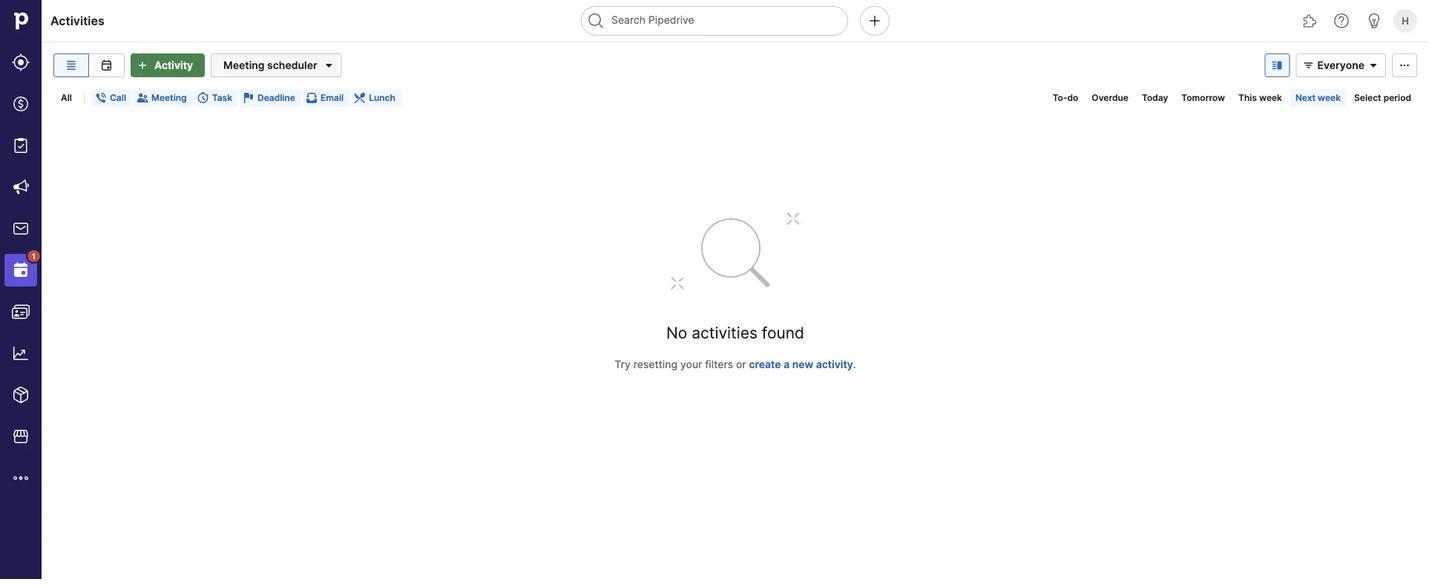 Task type: locate. For each thing, give the bounding box(es) containing it.
activities
[[692, 323, 758, 342]]

marketplace image
[[12, 428, 30, 445]]

email
[[321, 92, 344, 103]]

color primary image inside the meeting button
[[137, 92, 148, 104]]

insights image
[[12, 344, 30, 362]]

meeting scheduler
[[223, 59, 317, 72]]

0 horizontal spatial week
[[1260, 92, 1283, 103]]

color primary image up email
[[320, 56, 338, 74]]

task button
[[194, 89, 238, 107]]

color primary image for deadline
[[243, 92, 255, 104]]

list image
[[62, 59, 80, 71]]

1 menu item
[[0, 249, 42, 291]]

1 horizontal spatial week
[[1319, 92, 1341, 103]]

0 horizontal spatial meeting
[[151, 92, 187, 103]]

color primary image for call
[[95, 92, 107, 104]]

create a new activity link
[[749, 358, 854, 370]]

week inside button
[[1319, 92, 1341, 103]]

1 week from the left
[[1260, 92, 1283, 103]]

this
[[1239, 92, 1258, 103]]

today
[[1142, 92, 1169, 103]]

color primary image for email
[[306, 92, 318, 104]]

color primary image inside meeting scheduler button
[[320, 56, 338, 74]]

1 link
[[4, 250, 40, 287]]

meeting down activity button
[[151, 92, 187, 103]]

meeting button
[[134, 89, 193, 107]]

0 vertical spatial meeting
[[223, 59, 265, 72]]

color primary image
[[1300, 59, 1318, 71], [243, 92, 255, 104], [306, 92, 318, 104]]

week right the next
[[1319, 92, 1341, 103]]

color primary image left more actions 'icon'
[[1365, 59, 1383, 71]]

this week button
[[1233, 89, 1289, 107]]

week
[[1260, 92, 1283, 103], [1319, 92, 1341, 103]]

color primary image inside 'deadline' button
[[243, 92, 255, 104]]

leads image
[[12, 53, 30, 71]]

this week
[[1239, 92, 1283, 103]]

0 horizontal spatial color primary image
[[243, 92, 255, 104]]

contacts image
[[12, 303, 30, 321]]

week inside button
[[1260, 92, 1283, 103]]

select period
[[1355, 92, 1412, 103]]

Search Pipedrive field
[[581, 6, 849, 36]]

color primary image left email
[[306, 92, 318, 104]]

1 vertical spatial meeting
[[151, 92, 187, 103]]

color primary image
[[320, 56, 338, 74], [1365, 59, 1383, 71], [95, 92, 107, 104], [137, 92, 148, 104], [197, 92, 209, 104], [354, 92, 366, 104]]

do
[[1068, 92, 1079, 103]]

to-
[[1053, 92, 1068, 103]]

color primary image for task
[[197, 92, 209, 104]]

found
[[762, 323, 805, 342]]

color primary image inside 'call' button
[[95, 92, 107, 104]]

quick add image
[[866, 12, 884, 30]]

color primary image inside lunch button
[[354, 92, 366, 104]]

meeting
[[223, 59, 265, 72], [151, 92, 187, 103]]

sales assistant image
[[1366, 12, 1384, 30]]

color primary image inside "email" button
[[306, 92, 318, 104]]

color primary image right call
[[137, 92, 148, 104]]

2 horizontal spatial color primary image
[[1300, 59, 1318, 71]]

period
[[1384, 92, 1412, 103]]

color primary inverted image
[[134, 59, 151, 71]]

color primary image left call
[[95, 92, 107, 104]]

no
[[667, 323, 688, 342]]

color primary image for meeting
[[137, 92, 148, 104]]

select
[[1355, 92, 1382, 103]]

quick help image
[[1333, 12, 1351, 30]]

color primary image inside everyone button
[[1300, 59, 1318, 71]]

1 horizontal spatial meeting
[[223, 59, 265, 72]]

calendar image
[[98, 59, 115, 71]]

color primary image left 'lunch'
[[354, 92, 366, 104]]

empty state image
[[647, 208, 825, 297]]

try
[[615, 358, 631, 370]]

overdue button
[[1086, 89, 1135, 107]]

1 horizontal spatial color primary image
[[306, 92, 318, 104]]

campaigns image
[[12, 178, 30, 196]]

all button
[[55, 89, 78, 107]]

color primary image inside task button
[[197, 92, 209, 104]]

meeting up task
[[223, 59, 265, 72]]

email button
[[303, 89, 350, 107]]

tomorrow button
[[1176, 89, 1232, 107]]

filters
[[705, 358, 734, 370]]

color primary image left task
[[197, 92, 209, 104]]

week right this
[[1260, 92, 1283, 103]]

color primary image right task
[[243, 92, 255, 104]]

color primary image right 'open details in full view' icon
[[1300, 59, 1318, 71]]

2 week from the left
[[1319, 92, 1341, 103]]

open details in full view image
[[1269, 59, 1287, 71]]



Task type: vqa. For each thing, say whether or not it's contained in the screenshot.
changes
no



Task type: describe. For each thing, give the bounding box(es) containing it.
week for this week
[[1260, 92, 1283, 103]]

deals image
[[12, 95, 30, 113]]

activity
[[816, 358, 854, 370]]

call button
[[92, 89, 132, 107]]

1 menu
[[0, 0, 42, 579]]

your
[[681, 358, 703, 370]]

.
[[854, 358, 857, 370]]

today button
[[1137, 89, 1175, 107]]

activities
[[50, 13, 104, 28]]

select period button
[[1349, 89, 1418, 107]]

color primary image for everyone
[[1300, 59, 1318, 71]]

color undefined image
[[12, 261, 30, 279]]

everyone
[[1318, 59, 1365, 72]]

h
[[1402, 15, 1410, 26]]

more image
[[12, 469, 30, 487]]

deadline
[[258, 92, 295, 103]]

activity button
[[131, 53, 205, 77]]

or
[[736, 358, 747, 370]]

call
[[110, 92, 126, 103]]

home image
[[10, 10, 32, 32]]

tomorrow
[[1182, 92, 1226, 103]]

try resetting your filters or create a new activity .
[[615, 358, 857, 370]]

h button
[[1391, 6, 1421, 36]]

everyone button
[[1297, 53, 1387, 77]]

resetting
[[634, 358, 678, 370]]

all
[[61, 92, 72, 103]]

next week
[[1296, 92, 1341, 103]]

projects image
[[12, 137, 30, 154]]

a
[[784, 358, 790, 370]]

lunch button
[[351, 89, 402, 107]]

sales inbox image
[[12, 220, 30, 238]]

meeting for meeting
[[151, 92, 187, 103]]

color primary image inside everyone button
[[1365, 59, 1383, 71]]

scheduler
[[267, 59, 317, 72]]

no activities found
[[667, 323, 805, 342]]

new
[[793, 358, 814, 370]]

1
[[32, 252, 36, 261]]

meeting for meeting scheduler
[[223, 59, 265, 72]]

deadline button
[[240, 89, 301, 107]]

next
[[1296, 92, 1316, 103]]

lunch
[[369, 92, 396, 103]]

week for next week
[[1319, 92, 1341, 103]]

create
[[749, 358, 781, 370]]

to-do button
[[1047, 89, 1085, 107]]

to-do
[[1053, 92, 1079, 103]]

next week button
[[1290, 89, 1347, 107]]

task
[[212, 92, 232, 103]]

color primary image for lunch
[[354, 92, 366, 104]]

more actions image
[[1396, 59, 1414, 71]]

activity
[[154, 59, 193, 72]]

meeting scheduler button
[[211, 53, 342, 77]]

overdue
[[1092, 92, 1129, 103]]

products image
[[12, 386, 30, 404]]



